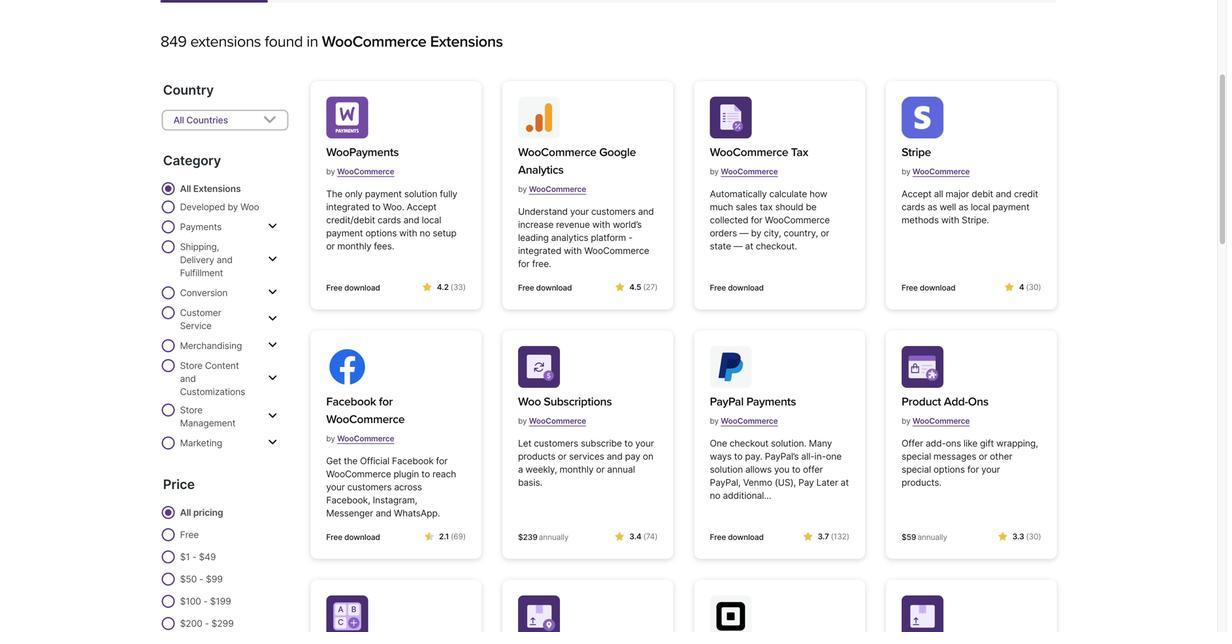 Task type: vqa. For each thing, say whether or not it's contained in the screenshot.
Take
no



Task type: describe. For each thing, give the bounding box(es) containing it.
facebook,
[[326, 495, 371, 506]]

on
[[643, 451, 654, 463]]

developed by woo
[[180, 202, 259, 213]]

download for woopayments
[[345, 283, 380, 293]]

4.2
[[437, 283, 449, 292]]

category
[[163, 153, 221, 169]]

or inside automatically calculate how much sales tax should be collected for woocommerce orders — by city, country, or state — at checkout.
[[821, 228, 830, 239]]

options inside offer add-ons like gift wrapping, special messages or other special options for your products.
[[934, 465, 966, 476]]

by for woocommerce tax
[[710, 167, 719, 177]]

1 as from the left
[[928, 202, 938, 213]]

local inside accept all major debit and credit cards as well as local payment methods with stripe.
[[971, 202, 991, 213]]

gift
[[981, 438, 995, 450]]

shipping,
[[180, 242, 219, 253]]

be
[[806, 202, 817, 213]]

offer
[[902, 438, 924, 450]]

and inside shipping, delivery and fulfillment
[[217, 255, 233, 266]]

( for stripe
[[1027, 283, 1030, 292]]

sales
[[736, 202, 758, 213]]

basis.
[[518, 478, 543, 489]]

1 horizontal spatial payments
[[747, 395, 797, 409]]

country
[[163, 82, 214, 98]]

all
[[935, 189, 944, 200]]

0 vertical spatial —
[[740, 228, 749, 239]]

by for stripe
[[902, 167, 911, 177]]

let customers subscribe to your products or services and pay on a weekly, monthly or annual basis.
[[518, 438, 654, 489]]

your inside get the official facebook for woocommerce plugin to reach your customers across facebook, instagram, messenger and whatsapp.
[[326, 482, 345, 493]]

major
[[946, 189, 970, 200]]

customizations
[[180, 387, 245, 398]]

tax
[[792, 145, 809, 160]]

by woocommerce for woocommerce tax
[[710, 167, 778, 177]]

customer
[[180, 308, 221, 319]]

stripe
[[902, 145, 932, 160]]

delivery
[[180, 255, 214, 266]]

by for woopayments
[[326, 167, 335, 177]]

at inside one checkout solution. many ways to pay. paypal's all-in-one solution allows you to offer paypal, venmo (us), pay later at no additional...
[[841, 478, 849, 489]]

monthly inside let customers subscribe to your products or services and pay on a weekly, monthly or annual basis.
[[560, 465, 594, 476]]

show subcategories image for merchandising
[[268, 340, 277, 351]]

across
[[394, 482, 422, 493]]

woocommerce google analytics link
[[518, 144, 658, 179]]

$1 - $49
[[180, 552, 216, 563]]

content
[[205, 361, 239, 372]]

) for stripe
[[1039, 283, 1042, 292]]

$50
[[180, 574, 197, 586]]

for inside get the official facebook for woocommerce plugin to reach your customers across facebook, instagram, messenger and whatsapp.
[[436, 456, 448, 467]]

marketing
[[180, 438, 222, 449]]

woocommerce inside understand your customers and increase revenue with world's leading analytics platform - integrated with woocommerce for free.
[[585, 246, 650, 257]]

4 ( 30 )
[[1020, 283, 1042, 292]]

with inside "the only payment solution fully integrated to woo. accept credit/debit cards and local payment options with no setup or monthly fees."
[[400, 228, 418, 239]]

developed
[[180, 202, 225, 213]]

woocommerce google analytics
[[518, 145, 636, 177]]

1 vertical spatial woo
[[518, 395, 541, 409]]

( for woocommerce google analytics
[[644, 283, 646, 292]]

with up platform
[[593, 219, 611, 230]]

0 vertical spatial payments
[[180, 222, 222, 233]]

( for woo subscriptions
[[644, 533, 646, 542]]

with down analytics
[[564, 246, 582, 257]]

add-
[[945, 395, 969, 409]]

customer service
[[180, 308, 221, 332]]

by woocommerce for woopayments
[[326, 167, 395, 177]]

stripe link
[[902, 144, 970, 162]]

woocommerce link for product add-ons
[[913, 412, 970, 432]]

$299
[[212, 619, 234, 630]]

with inside accept all major debit and credit cards as well as local payment methods with stripe.
[[942, 215, 960, 226]]

like
[[964, 438, 978, 450]]

paypal's
[[765, 451, 799, 463]]

or down services at the left bottom of page
[[597, 465, 605, 476]]

- inside understand your customers and increase revenue with world's leading analytics platform - integrated with woocommerce for free.
[[629, 232, 633, 244]]

cards inside "the only payment solution fully integrated to woo. accept credit/debit cards and local payment options with no setup or monthly fees."
[[378, 215, 401, 226]]

reach
[[433, 469, 456, 480]]

woocommerce link for woo subscriptions
[[529, 412, 587, 432]]

and inside understand your customers and increase revenue with world's leading analytics platform - integrated with woocommerce for free.
[[639, 206, 654, 217]]

free download for woocommerce google analytics
[[518, 283, 572, 293]]

3.4
[[630, 533, 642, 542]]

revenue
[[556, 219, 590, 230]]

in-
[[815, 451, 826, 463]]

1 vertical spatial —
[[734, 241, 743, 252]]

849 extensions found in woocommerce extensions
[[161, 32, 503, 51]]

- for $299
[[205, 619, 209, 630]]

free for woocommerce google analytics
[[518, 283, 535, 293]]

- for $99
[[199, 574, 203, 586]]

( for product add-ons
[[1027, 533, 1030, 542]]

leading
[[518, 232, 549, 244]]

your inside understand your customers and increase revenue with world's leading analytics platform - integrated with woocommerce for free.
[[571, 206, 589, 217]]

show subcategories image for store content and customizations
[[268, 373, 277, 384]]

$59
[[902, 533, 917, 543]]

( for facebook for woocommerce
[[451, 533, 454, 542]]

download for stripe
[[920, 283, 956, 293]]

and inside accept all major debit and credit cards as well as local payment methods with stripe.
[[996, 189, 1012, 200]]

for inside understand your customers and increase revenue with world's leading analytics platform - integrated with woocommerce for free.
[[518, 259, 530, 270]]

offer
[[803, 465, 824, 476]]

$239
[[518, 533, 538, 543]]

$200 - $299
[[180, 619, 234, 630]]

analytics
[[518, 163, 564, 177]]

3.4 ( 74 )
[[630, 533, 658, 542]]

options inside "the only payment solution fully integrated to woo. accept credit/debit cards and local payment options with no setup or monthly fees."
[[366, 228, 397, 239]]

show subcategories image for store management
[[268, 411, 277, 422]]

product add-ons link
[[902, 394, 989, 411]]

free.
[[532, 259, 552, 270]]

free for woopayments
[[326, 283, 343, 293]]

your inside offer add-ons like gift wrapping, special messages or other special options for your products.
[[982, 465, 1001, 476]]

no inside one checkout solution. many ways to pay. paypal's all-in-one solution allows you to offer paypal, venmo (us), pay later at no additional...
[[710, 491, 721, 502]]

wrapping,
[[997, 438, 1039, 450]]

woocommerce tax
[[710, 145, 809, 160]]

to left the pay.
[[735, 451, 743, 463]]

show subcategories image for marketing
[[268, 438, 277, 448]]

2 as from the left
[[959, 202, 969, 213]]

products.
[[902, 478, 942, 489]]

Filter countries field
[[162, 110, 289, 131]]

or left services at the left bottom of page
[[558, 451, 567, 463]]

the only payment solution fully integrated to woo. accept credit/debit cards and local payment options with no setup or monthly fees.
[[326, 189, 458, 252]]

woocommerce inside get the official facebook for woocommerce plugin to reach your customers across facebook, instagram, messenger and whatsapp.
[[326, 469, 391, 480]]

woocommerce link for facebook for woocommerce
[[337, 429, 395, 449]]

paypal payments
[[710, 395, 797, 409]]

let
[[518, 438, 532, 450]]

$239 annually
[[518, 533, 569, 543]]

fulfillment
[[180, 268, 223, 279]]

$100
[[180, 597, 201, 608]]

by down all extensions
[[228, 202, 238, 213]]

30 for product add-ons
[[1030, 533, 1039, 542]]

woocommerce link for woopayments
[[337, 162, 395, 182]]

plugin
[[394, 469, 419, 480]]

many
[[809, 438, 833, 450]]

facebook inside facebook for woocommerce
[[326, 395, 376, 409]]

2.1
[[439, 533, 449, 542]]

checkout
[[730, 438, 769, 450]]

show subcategories image for shipping, delivery and fulfillment
[[268, 254, 277, 265]]

show subcategories image for conversion
[[268, 287, 277, 298]]

one
[[826, 451, 842, 463]]

pricing
[[193, 508, 223, 519]]

free download for facebook for woocommerce
[[326, 533, 380, 543]]

fees.
[[374, 241, 395, 252]]

) for woopayments
[[463, 283, 466, 292]]

2 vertical spatial payment
[[326, 228, 363, 239]]

credit
[[1015, 189, 1039, 200]]

or inside offer add-ons like gift wrapping, special messages or other special options for your products.
[[979, 451, 988, 463]]

stripe.
[[962, 215, 990, 226]]

by for woocommerce google analytics
[[518, 185, 527, 194]]

show subcategories image for payments
[[268, 221, 277, 232]]

4.5
[[630, 283, 642, 292]]

$59 annually
[[902, 533, 948, 543]]

to inside let customers subscribe to your products or services and pay on a weekly, monthly or annual basis.
[[625, 438, 633, 450]]

download for paypal payments
[[728, 533, 764, 543]]

how
[[810, 189, 828, 200]]

google
[[600, 145, 636, 160]]

store content and customizations
[[180, 361, 245, 398]]

all for category
[[180, 183, 191, 195]]

products
[[518, 451, 556, 463]]



Task type: locate. For each thing, give the bounding box(es) containing it.
30 for stripe
[[1030, 283, 1039, 292]]

store up 'management' at the left bottom of the page
[[180, 405, 203, 416]]

monthly inside "the only payment solution fully integrated to woo. accept credit/debit cards and local payment options with no setup or monthly fees."
[[338, 241, 372, 252]]

payments
[[180, 222, 222, 233], [747, 395, 797, 409]]

$200
[[180, 619, 203, 630]]

132
[[834, 533, 847, 542]]

74
[[646, 533, 655, 542]]

- left $299 at the bottom left
[[205, 619, 209, 630]]

payment
[[365, 189, 402, 200], [993, 202, 1030, 213], [326, 228, 363, 239]]

- for $199
[[204, 597, 208, 608]]

and down instagram,
[[376, 508, 392, 519]]

4 show subcategories image from the top
[[268, 340, 277, 351]]

free for facebook for woocommerce
[[326, 533, 343, 543]]

0 vertical spatial at
[[746, 241, 754, 252]]

a
[[518, 465, 523, 476]]

woo up let
[[518, 395, 541, 409]]

for down tax
[[751, 215, 763, 226]]

( right the 4 on the top right of the page
[[1027, 283, 1030, 292]]

1 vertical spatial cards
[[378, 215, 401, 226]]

6 show subcategories image from the top
[[268, 411, 277, 422]]

by for product add-ons
[[902, 417, 911, 426]]

offer add-ons like gift wrapping, special messages or other special options for your products.
[[902, 438, 1039, 489]]

service
[[180, 321, 212, 332]]

0 horizontal spatial at
[[746, 241, 754, 252]]

by woocommerce for woocommerce google analytics
[[518, 185, 587, 194]]

platform
[[591, 232, 627, 244]]

1 horizontal spatial extensions
[[430, 32, 503, 51]]

—
[[740, 228, 749, 239], [734, 241, 743, 252]]

cards
[[902, 202, 926, 213], [378, 215, 401, 226]]

by down analytics
[[518, 185, 527, 194]]

woocommerce link down product add-ons 'link'
[[913, 412, 970, 432]]

accept inside accept all major debit and credit cards as well as local payment methods with stripe.
[[902, 189, 932, 200]]

to left woo.
[[372, 202, 381, 213]]

cards up methods
[[902, 202, 926, 213]]

1 vertical spatial facebook
[[392, 456, 434, 467]]

by woocommerce down analytics
[[518, 185, 587, 194]]

woo subscriptions link
[[518, 394, 612, 411]]

1 30 from the top
[[1030, 283, 1039, 292]]

1 vertical spatial payment
[[993, 202, 1030, 213]]

and up fulfillment
[[217, 255, 233, 266]]

1 horizontal spatial payment
[[365, 189, 402, 200]]

0 horizontal spatial woo
[[241, 202, 259, 213]]

store for store content and customizations
[[180, 361, 203, 372]]

increase
[[518, 219, 554, 230]]

woocommerce inside "link"
[[710, 145, 789, 160]]

by woocommerce
[[326, 167, 395, 177], [710, 167, 778, 177], [902, 167, 970, 177], [518, 185, 587, 194], [518, 417, 587, 426], [710, 417, 778, 426], [902, 417, 970, 426], [326, 434, 395, 444]]

woocommerce link for paypal payments
[[721, 412, 778, 432]]

1 vertical spatial at
[[841, 478, 849, 489]]

0 horizontal spatial annually
[[539, 533, 569, 543]]

at inside automatically calculate how much sales tax should be collected for woocommerce orders — by city, country, or state — at checkout.
[[746, 241, 754, 252]]

1 horizontal spatial monthly
[[560, 465, 594, 476]]

facebook
[[326, 395, 376, 409], [392, 456, 434, 467]]

accept
[[902, 189, 932, 200], [407, 202, 437, 213]]

fully
[[440, 189, 458, 200]]

2 special from the top
[[902, 465, 932, 476]]

for up official
[[379, 395, 393, 409]]

calculate
[[770, 189, 808, 200]]

1 vertical spatial accept
[[407, 202, 437, 213]]

0 vertical spatial integrated
[[326, 202, 370, 213]]

show subcategories image
[[268, 314, 277, 324]]

by up let
[[518, 417, 527, 426]]

facebook inside get the official facebook for woocommerce plugin to reach your customers across facebook, instagram, messenger and whatsapp.
[[392, 456, 434, 467]]

as down all
[[928, 202, 938, 213]]

all left pricing
[[180, 508, 191, 519]]

all
[[174, 115, 184, 126], [180, 183, 191, 195], [180, 508, 191, 519]]

at
[[746, 241, 754, 252], [841, 478, 849, 489]]

7 show subcategories image from the top
[[268, 438, 277, 448]]

by for paypal payments
[[710, 417, 719, 426]]

0 horizontal spatial cards
[[378, 215, 401, 226]]

0 horizontal spatial options
[[366, 228, 397, 239]]

2 horizontal spatial customers
[[592, 206, 636, 217]]

by up the one
[[710, 417, 719, 426]]

( right 3.4
[[644, 533, 646, 542]]

1 horizontal spatial woo
[[518, 395, 541, 409]]

facebook up the
[[326, 395, 376, 409]]

by woocommerce down paypal payments link
[[710, 417, 778, 426]]

( right 4.2 at top
[[451, 283, 454, 292]]

0 vertical spatial no
[[420, 228, 431, 239]]

solution inside one checkout solution. many ways to pay. paypal's all-in-one solution allows you to offer paypal, venmo (us), pay later at no additional...
[[710, 465, 743, 476]]

customers up products
[[534, 438, 579, 450]]

woopayments
[[326, 145, 399, 160]]

1 horizontal spatial cards
[[902, 202, 926, 213]]

additional...
[[723, 491, 772, 502]]

woocommerce link down analytics
[[529, 179, 587, 199]]

2 vertical spatial all
[[180, 508, 191, 519]]

by woocommerce up the
[[326, 434, 395, 444]]

venmo
[[744, 478, 773, 489]]

solution up paypal,
[[710, 465, 743, 476]]

local up setup
[[422, 215, 442, 226]]

or down 'credit/debit'
[[326, 241, 335, 252]]

local
[[971, 202, 991, 213], [422, 215, 442, 226]]

) for facebook for woocommerce
[[463, 533, 466, 542]]

store inside store content and customizations
[[180, 361, 203, 372]]

) for product add-ons
[[1039, 533, 1042, 542]]

0 vertical spatial cards
[[902, 202, 926, 213]]

angle down image
[[263, 112, 277, 128]]

solution.
[[771, 438, 807, 450]]

customers inside understand your customers and increase revenue with world's leading analytics platform - integrated with woocommerce for free.
[[592, 206, 636, 217]]

to left reach
[[422, 469, 430, 480]]

2 store from the top
[[180, 405, 203, 416]]

free for stripe
[[902, 283, 918, 293]]

customers inside get the official facebook for woocommerce plugin to reach your customers across facebook, instagram, messenger and whatsapp.
[[348, 482, 392, 493]]

2.1 ( 69 )
[[439, 533, 466, 542]]

or right country,
[[821, 228, 830, 239]]

methods
[[902, 215, 940, 226]]

to inside "the only payment solution fully integrated to woo. accept credit/debit cards and local payment options with no setup or monthly fees."
[[372, 202, 381, 213]]

options up the fees.
[[366, 228, 397, 239]]

all pricing
[[180, 508, 223, 519]]

annually for add-
[[918, 533, 948, 543]]

all inside filter countries 'field'
[[174, 115, 184, 126]]

all countries
[[174, 115, 228, 126]]

1 vertical spatial store
[[180, 405, 203, 416]]

payment inside accept all major debit and credit cards as well as local payment methods with stripe.
[[993, 202, 1030, 213]]

messenger
[[326, 508, 373, 519]]

0 horizontal spatial solution
[[405, 189, 438, 200]]

shipping, delivery and fulfillment
[[180, 242, 233, 279]]

pay.
[[746, 451, 763, 463]]

by up 'get'
[[326, 434, 335, 444]]

1 horizontal spatial as
[[959, 202, 969, 213]]

0 vertical spatial solution
[[405, 189, 438, 200]]

1 horizontal spatial facebook
[[392, 456, 434, 467]]

0 vertical spatial 30
[[1030, 283, 1039, 292]]

1 horizontal spatial integrated
[[518, 246, 562, 257]]

woocommerce link
[[337, 162, 395, 182], [721, 162, 778, 182], [913, 162, 970, 182], [529, 179, 587, 199], [529, 412, 587, 432], [721, 412, 778, 432], [913, 412, 970, 432], [337, 429, 395, 449]]

1 horizontal spatial solution
[[710, 465, 743, 476]]

to
[[372, 202, 381, 213], [625, 438, 633, 450], [735, 451, 743, 463], [793, 465, 801, 476], [422, 469, 430, 480]]

2 30 from the top
[[1030, 533, 1039, 542]]

1 vertical spatial monthly
[[560, 465, 594, 476]]

— right the state
[[734, 241, 743, 252]]

cards down woo.
[[378, 215, 401, 226]]

local inside "the only payment solution fully integrated to woo. accept credit/debit cards and local payment options with no setup or monthly fees."
[[422, 215, 442, 226]]

0 horizontal spatial as
[[928, 202, 938, 213]]

0 vertical spatial accept
[[902, 189, 932, 200]]

0 horizontal spatial payments
[[180, 222, 222, 233]]

your
[[571, 206, 589, 217], [636, 438, 654, 450], [982, 465, 1001, 476], [326, 482, 345, 493]]

30 right 3.3
[[1030, 533, 1039, 542]]

1 vertical spatial payments
[[747, 395, 797, 409]]

to right you
[[793, 465, 801, 476]]

4
[[1020, 283, 1025, 292]]

(
[[451, 283, 454, 292], [644, 283, 646, 292], [1027, 283, 1030, 292], [451, 533, 454, 542], [644, 533, 646, 542], [831, 533, 834, 542], [1027, 533, 1030, 542]]

woocommerce link up official
[[337, 429, 395, 449]]

1 horizontal spatial no
[[710, 491, 721, 502]]

monthly down services at the left bottom of page
[[560, 465, 594, 476]]

1 vertical spatial integrated
[[518, 246, 562, 257]]

) right 3.7
[[847, 533, 850, 542]]

store inside store management
[[180, 405, 203, 416]]

69
[[454, 533, 463, 542]]

to inside get the official facebook for woocommerce plugin to reach your customers across facebook, instagram, messenger and whatsapp.
[[422, 469, 430, 480]]

1 vertical spatial no
[[710, 491, 721, 502]]

( for woopayments
[[451, 283, 454, 292]]

free for paypal payments
[[710, 533, 726, 543]]

woocommerce link for stripe
[[913, 162, 970, 182]]

woocommerce link down paypal payments link
[[721, 412, 778, 432]]

and
[[996, 189, 1012, 200], [639, 206, 654, 217], [404, 215, 420, 226], [217, 255, 233, 266], [180, 374, 196, 385], [607, 451, 623, 463], [376, 508, 392, 519]]

woocommerce inside woocommerce google analytics
[[518, 145, 597, 160]]

your up on
[[636, 438, 654, 450]]

annually for subscriptions
[[539, 533, 569, 543]]

annually right $239
[[539, 533, 569, 543]]

as down major
[[959, 202, 969, 213]]

paypal
[[710, 395, 744, 409]]

and right debit at the top of the page
[[996, 189, 1012, 200]]

$99
[[206, 574, 223, 586]]

1 horizontal spatial customers
[[534, 438, 579, 450]]

store down merchandising
[[180, 361, 203, 372]]

woo down all extensions
[[241, 202, 259, 213]]

pay
[[625, 451, 641, 463]]

for up reach
[[436, 456, 448, 467]]

and up annual
[[607, 451, 623, 463]]

) right 4.2 at top
[[463, 283, 466, 292]]

at right later
[[841, 478, 849, 489]]

0 horizontal spatial monthly
[[338, 241, 372, 252]]

by for woo subscriptions
[[518, 417, 527, 426]]

$49
[[199, 552, 216, 563]]

0 vertical spatial local
[[971, 202, 991, 213]]

1 vertical spatial customers
[[534, 438, 579, 450]]

and down woo.
[[404, 215, 420, 226]]

official
[[360, 456, 390, 467]]

integrated inside understand your customers and increase revenue with world's leading analytics platform - integrated with woocommerce for free.
[[518, 246, 562, 257]]

0 horizontal spatial local
[[422, 215, 442, 226]]

by for facebook for woocommerce
[[326, 434, 335, 444]]

and inside get the official facebook for woocommerce plugin to reach your customers across facebook, instagram, messenger and whatsapp.
[[376, 508, 392, 519]]

woocommerce link down woo subscriptions link
[[529, 412, 587, 432]]

3 show subcategories image from the top
[[268, 287, 277, 298]]

by woocommerce for product add-ons
[[902, 417, 970, 426]]

annually right '$59' on the right bottom
[[918, 533, 948, 543]]

) right the 4 on the top right of the page
[[1039, 283, 1042, 292]]

0 vertical spatial monthly
[[338, 241, 372, 252]]

woocommerce
[[322, 32, 427, 51], [518, 145, 597, 160], [710, 145, 789, 160], [337, 167, 395, 177], [721, 167, 778, 177], [913, 167, 970, 177], [529, 185, 587, 194], [765, 215, 830, 226], [585, 246, 650, 257], [326, 413, 405, 427], [529, 417, 587, 426], [721, 417, 778, 426], [913, 417, 970, 426], [337, 434, 395, 444], [326, 469, 391, 480]]

by woocommerce down product add-ons 'link'
[[902, 417, 970, 426]]

) right 3.3
[[1039, 533, 1042, 542]]

special down offer
[[902, 451, 932, 463]]

automatically calculate how much sales tax should be collected for woocommerce orders — by city, country, or state — at checkout.
[[710, 189, 830, 252]]

no inside "the only payment solution fully integrated to woo. accept credit/debit cards and local payment options with no setup or monthly fees."
[[420, 228, 431, 239]]

0 horizontal spatial extensions
[[193, 183, 241, 195]]

weekly,
[[526, 465, 558, 476]]

with
[[942, 215, 960, 226], [593, 219, 611, 230], [400, 228, 418, 239], [564, 246, 582, 257]]

by woocommerce down woopayments link
[[326, 167, 395, 177]]

no down paypal,
[[710, 491, 721, 502]]

or inside "the only payment solution fully integrated to woo. accept credit/debit cards and local payment options with no setup or monthly fees."
[[326, 241, 335, 252]]

5 show subcategories image from the top
[[268, 373, 277, 384]]

free download for stripe
[[902, 283, 956, 293]]

30 right the 4 on the top right of the page
[[1030, 283, 1039, 292]]

1 annually from the left
[[539, 533, 569, 543]]

( right 4.5 on the top right of page
[[644, 283, 646, 292]]

show subcategories image
[[268, 221, 277, 232], [268, 254, 277, 265], [268, 287, 277, 298], [268, 340, 277, 351], [268, 373, 277, 384], [268, 411, 277, 422], [268, 438, 277, 448]]

woo.
[[383, 202, 404, 213]]

1 store from the top
[[180, 361, 203, 372]]

1 vertical spatial all
[[180, 183, 191, 195]]

integrated inside "the only payment solution fully integrated to woo. accept credit/debit cards and local payment options with no setup or monthly fees."
[[326, 202, 370, 213]]

) for woo subscriptions
[[655, 533, 658, 542]]

woocommerce link for woocommerce google analytics
[[529, 179, 587, 199]]

by inside automatically calculate how much sales tax should be collected for woocommerce orders — by city, country, or state — at checkout.
[[752, 228, 762, 239]]

in
[[307, 32, 318, 51]]

special up products.
[[902, 465, 932, 476]]

— down collected on the right top of page
[[740, 228, 749, 239]]

download for facebook for woocommerce
[[345, 533, 380, 543]]

0 vertical spatial payment
[[365, 189, 402, 200]]

ons
[[969, 395, 989, 409]]

4.2 ( 33 )
[[437, 283, 466, 292]]

your inside let customers subscribe to your products or services and pay on a weekly, monthly or annual basis.
[[636, 438, 654, 450]]

by woocommerce for stripe
[[902, 167, 970, 177]]

- right the $50
[[199, 574, 203, 586]]

integrated up 'credit/debit'
[[326, 202, 370, 213]]

4.5 ( 27 )
[[630, 283, 658, 292]]

understand
[[518, 206, 568, 217]]

0 vertical spatial extensions
[[430, 32, 503, 51]]

well
[[940, 202, 957, 213]]

woocommerce link for woocommerce tax
[[721, 162, 778, 182]]

or
[[821, 228, 830, 239], [326, 241, 335, 252], [558, 451, 567, 463], [979, 451, 988, 463], [597, 465, 605, 476]]

one
[[710, 438, 728, 450]]

world's
[[613, 219, 642, 230]]

to up the pay
[[625, 438, 633, 450]]

understand your customers and increase revenue with world's leading analytics platform - integrated with woocommerce for free.
[[518, 206, 654, 270]]

1 horizontal spatial accept
[[902, 189, 932, 200]]

for left the free.
[[518, 259, 530, 270]]

allows
[[746, 465, 772, 476]]

1 vertical spatial 30
[[1030, 533, 1039, 542]]

( right the 2.1
[[451, 533, 454, 542]]

1 show subcategories image from the top
[[268, 221, 277, 232]]

store for store management
[[180, 405, 203, 416]]

0 vertical spatial special
[[902, 451, 932, 463]]

for inside automatically calculate how much sales tax should be collected for woocommerce orders — by city, country, or state — at checkout.
[[751, 215, 763, 226]]

customers inside let customers subscribe to your products or services and pay on a weekly, monthly or annual basis.
[[534, 438, 579, 450]]

- left $199
[[204, 597, 208, 608]]

0 horizontal spatial no
[[420, 228, 431, 239]]

( for paypal payments
[[831, 533, 834, 542]]

- for $49
[[192, 552, 197, 563]]

1 horizontal spatial annually
[[918, 533, 948, 543]]

0 vertical spatial customers
[[592, 206, 636, 217]]

1 vertical spatial special
[[902, 465, 932, 476]]

$100 - $199
[[180, 597, 231, 608]]

your up facebook,
[[326, 482, 345, 493]]

and up customizations at the left bottom of page
[[180, 374, 196, 385]]

and inside let customers subscribe to your products or services and pay on a weekly, monthly or annual basis.
[[607, 451, 623, 463]]

0 horizontal spatial integrated
[[326, 202, 370, 213]]

later
[[817, 478, 839, 489]]

- down world's
[[629, 232, 633, 244]]

accept all major debit and credit cards as well as local payment methods with stripe.
[[902, 189, 1039, 226]]

accept left all
[[902, 189, 932, 200]]

0 horizontal spatial facebook
[[326, 395, 376, 409]]

0 vertical spatial all
[[174, 115, 184, 126]]

) for woocommerce google analytics
[[655, 283, 658, 292]]

the
[[326, 189, 343, 200]]

0 horizontal spatial customers
[[348, 482, 392, 493]]

for inside facebook for woocommerce
[[379, 395, 393, 409]]

free download for paypal payments
[[710, 533, 764, 543]]

1 vertical spatial options
[[934, 465, 966, 476]]

0 horizontal spatial accept
[[407, 202, 437, 213]]

accept right woo.
[[407, 202, 437, 213]]

by up the
[[326, 167, 335, 177]]

2 vertical spatial customers
[[348, 482, 392, 493]]

integrated up the free.
[[518, 246, 562, 257]]

local down debit at the top of the page
[[971, 202, 991, 213]]

0 vertical spatial woo
[[241, 202, 259, 213]]

woocommerce link down woocommerce tax "link" at the right of the page
[[721, 162, 778, 182]]

with down 'well' on the right top of the page
[[942, 215, 960, 226]]

payments right paypal
[[747, 395, 797, 409]]

options down messages
[[934, 465, 966, 476]]

for inside offer add-ons like gift wrapping, special messages or other special options for your products.
[[968, 465, 980, 476]]

special
[[902, 451, 932, 463], [902, 465, 932, 476]]

customers up facebook,
[[348, 482, 392, 493]]

and inside store content and customizations
[[180, 374, 196, 385]]

messages
[[934, 451, 977, 463]]

only
[[345, 189, 363, 200]]

( right 3.7
[[831, 533, 834, 542]]

paypal payments link
[[710, 394, 797, 411]]

payment up woo.
[[365, 189, 402, 200]]

0 vertical spatial options
[[366, 228, 397, 239]]

you
[[775, 465, 790, 476]]

1 special from the top
[[902, 451, 932, 463]]

and inside "the only payment solution fully integrated to woo. accept credit/debit cards and local payment options with no setup or monthly fees."
[[404, 215, 420, 226]]

all for price
[[180, 508, 191, 519]]

0 vertical spatial store
[[180, 361, 203, 372]]

by woocommerce up "automatically"
[[710, 167, 778, 177]]

free download for woopayments
[[326, 283, 380, 293]]

orders
[[710, 228, 738, 239]]

customers up world's
[[592, 206, 636, 217]]

1 horizontal spatial options
[[934, 465, 966, 476]]

1 horizontal spatial local
[[971, 202, 991, 213]]

0 vertical spatial facebook
[[326, 395, 376, 409]]

at left checkout.
[[746, 241, 754, 252]]

by down the stripe
[[902, 167, 911, 177]]

integrated
[[326, 202, 370, 213], [518, 246, 562, 257]]

payment down the credit
[[993, 202, 1030, 213]]

get the official facebook for woocommerce plugin to reach your customers across facebook, instagram, messenger and whatsapp.
[[326, 456, 456, 519]]

0 horizontal spatial payment
[[326, 228, 363, 239]]

solution left the fully
[[405, 189, 438, 200]]

cards inside accept all major debit and credit cards as well as local payment methods with stripe.
[[902, 202, 926, 213]]

download for woocommerce google analytics
[[537, 283, 572, 293]]

) right 4.5 on the top right of page
[[655, 283, 658, 292]]

3.3 ( 30 )
[[1013, 533, 1042, 542]]

accept inside "the only payment solution fully integrated to woo. accept credit/debit cards and local payment options with no setup or monthly fees."
[[407, 202, 437, 213]]

-
[[629, 232, 633, 244], [192, 552, 197, 563], [199, 574, 203, 586], [204, 597, 208, 608], [205, 619, 209, 630]]

1 vertical spatial local
[[422, 215, 442, 226]]

2 show subcategories image from the top
[[268, 254, 277, 265]]

pay
[[799, 478, 815, 489]]

by left city,
[[752, 228, 762, 239]]

by woocommerce for paypal payments
[[710, 417, 778, 426]]

by up "automatically"
[[710, 167, 719, 177]]

with down woo.
[[400, 228, 418, 239]]

payments up shipping,
[[180, 222, 222, 233]]

credit/debit
[[326, 215, 375, 226]]

by woocommerce for facebook for woocommerce
[[326, 434, 395, 444]]

1 horizontal spatial at
[[841, 478, 849, 489]]

) right the 2.1
[[463, 533, 466, 542]]

solution inside "the only payment solution fully integrated to woo. accept credit/debit cards and local payment options with no setup or monthly fees."
[[405, 189, 438, 200]]

found
[[265, 32, 303, 51]]

by woocommerce for woo subscriptions
[[518, 417, 587, 426]]

woocommerce inside automatically calculate how much sales tax should be collected for woocommerce orders — by city, country, or state — at checkout.
[[765, 215, 830, 226]]

3.7
[[818, 533, 830, 542]]

1 vertical spatial extensions
[[193, 183, 241, 195]]

by woocommerce down woo subscriptions link
[[518, 417, 587, 426]]

2 annually from the left
[[918, 533, 948, 543]]

1 vertical spatial solution
[[710, 465, 743, 476]]

tax
[[760, 202, 773, 213]]

paypal,
[[710, 478, 741, 489]]

) for paypal payments
[[847, 533, 850, 542]]

2 horizontal spatial payment
[[993, 202, 1030, 213]]



